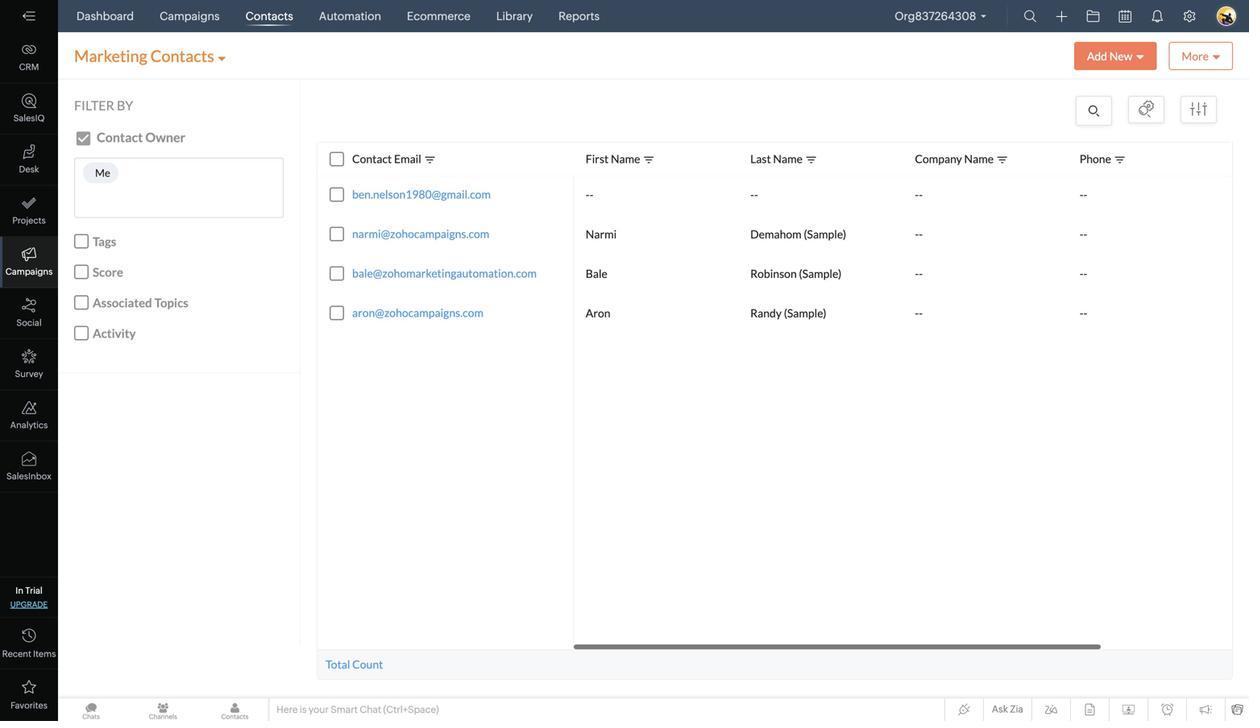 Task type: describe. For each thing, give the bounding box(es) containing it.
analytics link
[[0, 391, 58, 442]]

trial
[[25, 586, 42, 596]]

salesiq
[[13, 113, 45, 123]]

chats image
[[58, 699, 124, 722]]

org837264308
[[895, 10, 977, 23]]

channels image
[[130, 699, 196, 722]]

salesinbox link
[[0, 442, 58, 493]]

items
[[33, 649, 56, 659]]

salesinbox
[[6, 472, 52, 482]]

folder image
[[1087, 10, 1100, 23]]

configure settings image
[[1183, 10, 1196, 23]]

0 horizontal spatial campaigns
[[5, 267, 53, 277]]

upgrade
[[10, 600, 48, 609]]

recent items
[[2, 649, 56, 659]]

contacts link
[[239, 0, 300, 32]]

analytics
[[10, 420, 48, 430]]

here is your smart chat (ctrl+space)
[[277, 705, 439, 715]]

contacts
[[246, 10, 293, 23]]

crm
[[19, 62, 39, 72]]

calendar image
[[1119, 10, 1132, 23]]

contacts image
[[202, 699, 268, 722]]

projects
[[12, 216, 46, 226]]

reports
[[559, 10, 600, 23]]

social
[[16, 318, 42, 328]]

reports link
[[552, 0, 606, 32]]

recent
[[2, 649, 31, 659]]

ecommerce
[[407, 10, 471, 23]]

automation
[[319, 10, 381, 23]]



Task type: locate. For each thing, give the bounding box(es) containing it.
in trial upgrade
[[10, 586, 48, 609]]

0 horizontal spatial campaigns link
[[0, 237, 58, 288]]

in
[[16, 586, 23, 596]]

ask zia
[[992, 704, 1024, 715]]

desk
[[19, 164, 39, 175]]

notifications image
[[1151, 10, 1164, 23]]

crm link
[[0, 32, 58, 83]]

favorites
[[11, 701, 47, 711]]

social link
[[0, 288, 58, 339]]

chat
[[360, 705, 381, 715]]

campaigns link
[[153, 0, 226, 32], [0, 237, 58, 288]]

0 vertical spatial campaigns link
[[153, 0, 226, 32]]

campaigns left contacts link
[[160, 10, 220, 23]]

automation link
[[313, 0, 388, 32]]

salesiq link
[[0, 83, 58, 135]]

survey link
[[0, 339, 58, 391]]

smart
[[331, 705, 358, 715]]

1 horizontal spatial campaigns
[[160, 10, 220, 23]]

campaigns link left contacts link
[[153, 0, 226, 32]]

quick actions image
[[1056, 11, 1068, 22]]

your
[[309, 705, 329, 715]]

is
[[300, 705, 307, 715]]

here
[[277, 705, 298, 715]]

1 vertical spatial campaigns
[[5, 267, 53, 277]]

dashboard link
[[70, 0, 140, 32]]

library
[[497, 10, 533, 23]]

0 vertical spatial campaigns
[[160, 10, 220, 23]]

ecommerce link
[[401, 0, 477, 32]]

dashboard
[[77, 10, 134, 23]]

survey
[[15, 369, 43, 379]]

(ctrl+space)
[[383, 705, 439, 715]]

1 vertical spatial campaigns link
[[0, 237, 58, 288]]

projects link
[[0, 186, 58, 237]]

ask
[[992, 704, 1008, 715]]

campaigns up social link
[[5, 267, 53, 277]]

1 horizontal spatial campaigns link
[[153, 0, 226, 32]]

library link
[[490, 0, 539, 32]]

desk link
[[0, 135, 58, 186]]

campaigns
[[160, 10, 220, 23], [5, 267, 53, 277]]

zia
[[1010, 704, 1024, 715]]

campaigns link down projects
[[0, 237, 58, 288]]

search image
[[1024, 10, 1037, 23]]



Task type: vqa. For each thing, say whether or not it's contained in the screenshot.
Admin Panel link on the top left
no



